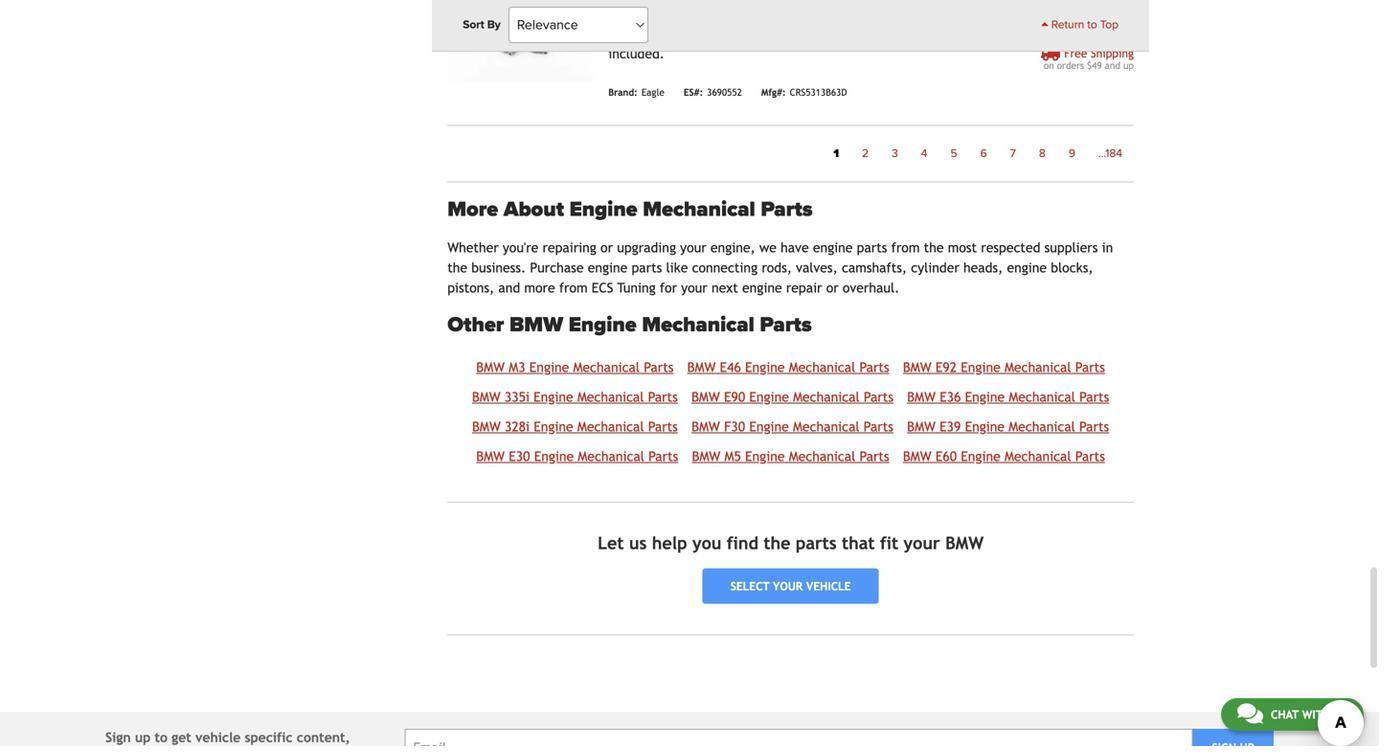 Task type: locate. For each thing, give the bounding box(es) containing it.
mechanical down "next"
[[642, 312, 754, 337]]

brand: eagle
[[608, 86, 664, 97]]

mechanical for bmw e90 engine mechanical parts
[[793, 389, 860, 405]]

free shipping on orders $49 and up
[[1044, 46, 1134, 71]]

for
[[660, 280, 677, 295]]

parts for bmw e30 engine mechanical parts
[[648, 449, 678, 464]]

parts down bmw e39 engine mechanical parts link
[[1075, 449, 1105, 464]]

vehicle
[[195, 730, 241, 745]]

0 vertical spatial parts
[[857, 240, 887, 255]]

add
[[1049, 11, 1074, 27]]

we
[[759, 240, 777, 255]]

mechanical up bmw f30 engine mechanical parts link
[[793, 389, 860, 405]]

up inside sign up to get vehicle specific content,
[[135, 730, 151, 745]]

parts left e90
[[648, 389, 678, 405]]

0 vertical spatial up
[[1123, 60, 1134, 71]]

chat with us link
[[1221, 698, 1364, 731]]

vehicle
[[806, 579, 851, 593]]

parts down bmw e36 engine mechanical parts link
[[1079, 419, 1109, 434]]

0 horizontal spatial up
[[135, 730, 151, 745]]

top
[[1100, 18, 1119, 32]]

bmw left 335i
[[472, 389, 501, 405]]

mechanical for bmw 335i engine mechanical parts
[[577, 389, 644, 405]]

bmw left e46
[[687, 360, 716, 375]]

e36
[[940, 389, 961, 405]]

comments image
[[1237, 702, 1263, 725]]

parts for bmw e90 engine mechanical parts
[[864, 389, 894, 405]]

engine
[[569, 197, 637, 222], [569, 312, 637, 337], [529, 360, 569, 375], [745, 360, 785, 375], [961, 360, 1000, 375], [534, 389, 573, 405], [749, 389, 789, 405], [965, 389, 1005, 405], [534, 419, 573, 434], [749, 419, 789, 434], [965, 419, 1005, 434], [534, 449, 574, 464], [745, 449, 785, 464], [961, 449, 1000, 464]]

1 vertical spatial and
[[498, 280, 520, 295]]

parts for bmw f30 engine mechanical parts
[[864, 419, 893, 434]]

bmw e60 engine mechanical parts link
[[903, 449, 1105, 464]]

mechanical up engine,
[[643, 197, 755, 222]]

select your vehicle button
[[703, 568, 879, 604]]

1 vertical spatial up
[[135, 730, 151, 745]]

parts left e60
[[859, 449, 889, 464]]

bmw for bmw e90 engine mechanical parts
[[691, 389, 720, 405]]

or
[[600, 240, 613, 255], [826, 280, 839, 295]]

let
[[598, 533, 624, 553]]

1 horizontal spatial and
[[1105, 60, 1120, 71]]

0 horizontal spatial from
[[559, 280, 588, 295]]

engine right e46
[[745, 360, 785, 375]]

bmw left e60
[[903, 449, 931, 464]]

1 horizontal spatial up
[[1123, 60, 1134, 71]]

to for top
[[1087, 18, 1097, 32]]

bmw for bmw e30 engine mechanical parts
[[476, 449, 505, 464]]

bmw left "m3" at the left of the page
[[476, 360, 505, 375]]

parts up "have"
[[761, 197, 813, 222]]

bmw e39 engine mechanical parts
[[907, 419, 1109, 434]]

parts down other bmw engine mechanical parts
[[644, 360, 674, 375]]

engine right e90
[[749, 389, 789, 405]]

bmw e30 engine mechanical parts link
[[476, 449, 678, 464]]

f30
[[724, 419, 745, 434]]

engine right "m3" at the left of the page
[[529, 360, 569, 375]]

engine for e92
[[961, 360, 1000, 375]]

mechanical down bmw e36 engine mechanical parts link
[[1009, 419, 1075, 434]]

parts left e36
[[864, 389, 894, 405]]

engine right e36
[[965, 389, 1005, 405]]

None number field
[[956, 0, 995, 12]]

parts left e92
[[859, 360, 889, 375]]

parts left "that"
[[796, 533, 837, 553]]

mechanical up bmw e36 engine mechanical parts link
[[1005, 360, 1071, 375]]

engine for e90
[[749, 389, 789, 405]]

parts for bmw e60 engine mechanical parts
[[1075, 449, 1105, 464]]

bmw e60 engine mechanical parts
[[903, 449, 1105, 464]]

and down business.
[[498, 280, 520, 295]]

engine right e92
[[961, 360, 1000, 375]]

bmw e90 engine mechanical parts link
[[691, 389, 894, 405]]

engine right m5
[[745, 449, 785, 464]]

up
[[1123, 60, 1134, 71], [135, 730, 151, 745]]

bmw left 328i
[[472, 419, 501, 434]]

bmw for bmw f30 engine mechanical parts
[[692, 419, 720, 434]]

parts up bmw e39 engine mechanical parts link
[[1079, 389, 1109, 405]]

0 horizontal spatial or
[[600, 240, 613, 255]]

engine for m5
[[745, 449, 785, 464]]

bmw e36 engine mechanical parts link
[[907, 389, 1109, 405]]

parts left f30
[[648, 419, 678, 434]]

2 vertical spatial the
[[764, 533, 791, 553]]

engine for e36
[[965, 389, 1005, 405]]

up right $49
[[1123, 60, 1134, 71]]

bmw left e39
[[907, 419, 936, 434]]

parts
[[761, 197, 813, 222], [760, 312, 812, 337], [644, 360, 674, 375], [859, 360, 889, 375], [1075, 360, 1105, 375], [648, 389, 678, 405], [864, 389, 894, 405], [1079, 389, 1109, 405], [648, 419, 678, 434], [864, 419, 893, 434], [1079, 419, 1109, 434], [648, 449, 678, 464], [859, 449, 889, 464], [1075, 449, 1105, 464]]

more
[[524, 280, 555, 295]]

about
[[504, 197, 564, 222]]

engine down ecs
[[569, 312, 637, 337]]

mechanical for bmw e92 engine mechanical parts
[[1005, 360, 1071, 375]]

forged connecting rods. arp bolts included.
[[608, 26, 816, 61]]

3 link
[[880, 141, 910, 166]]

1 horizontal spatial or
[[826, 280, 839, 295]]

bmw f30 engine mechanical parts
[[692, 419, 893, 434]]

engine for bmw
[[569, 312, 637, 337]]

chat with us
[[1271, 708, 1347, 721]]

the up cylinder
[[924, 240, 944, 255]]

shipping
[[1091, 46, 1134, 60]]

e92
[[936, 360, 957, 375]]

parts
[[857, 240, 887, 255], [632, 260, 662, 275], [796, 533, 837, 553]]

engine right e30
[[534, 449, 574, 464]]

parts for bmw 335i engine mechanical parts
[[648, 389, 678, 405]]

parts up camshafts,
[[857, 240, 887, 255]]

mechanical for bmw e36 engine mechanical parts
[[1009, 389, 1075, 405]]

or right repairing
[[600, 240, 613, 255]]

parts left m5
[[648, 449, 678, 464]]

1 horizontal spatial from
[[891, 240, 920, 255]]

parts down upgrading
[[632, 260, 662, 275]]

1 vertical spatial the
[[447, 260, 467, 275]]

6
[[980, 147, 987, 160]]

paginated product list navigation navigation
[[447, 141, 1134, 166]]

bmw m5 engine mechanical parts
[[692, 449, 889, 464]]

engine right e39
[[965, 419, 1005, 434]]

and right $49
[[1105, 60, 1120, 71]]

return
[[1051, 18, 1084, 32]]

0 horizontal spatial and
[[498, 280, 520, 295]]

sign
[[105, 730, 131, 745]]

bmw right the fit
[[945, 533, 984, 553]]

mechanical up bmw 328i engine mechanical parts
[[577, 389, 644, 405]]

mechanical down bmw f30 engine mechanical parts link
[[789, 449, 855, 464]]

cart
[[1093, 11, 1118, 27]]

mechanical down bmw 328i engine mechanical parts link
[[578, 449, 644, 464]]

bmw down more
[[509, 312, 563, 337]]

and
[[1105, 60, 1120, 71], [498, 280, 520, 295]]

mechanical down bmw e90 engine mechanical parts
[[793, 419, 860, 434]]

0 vertical spatial or
[[600, 240, 613, 255]]

0 horizontal spatial parts
[[632, 260, 662, 275]]

your
[[680, 240, 706, 255], [681, 280, 707, 295], [904, 533, 940, 553], [773, 579, 803, 593]]

crs5313b63d
[[790, 86, 847, 97]]

mechanical up bmw e90 engine mechanical parts
[[789, 360, 855, 375]]

engine up valves,
[[813, 240, 853, 255]]

to inside sign up to get vehicle specific content,
[[155, 730, 168, 745]]

1
[[833, 147, 839, 160]]

bmw left e92
[[903, 360, 931, 375]]

parts left e39
[[864, 419, 893, 434]]

4
[[921, 147, 927, 160]]

by
[[487, 18, 501, 32]]

1 link
[[822, 141, 850, 166]]

mechanical up the bmw e30 engine mechanical parts link
[[577, 419, 644, 434]]

blocks,
[[1051, 260, 1093, 275]]

parts up 'bmw e36 engine mechanical parts' at the bottom right of the page
[[1075, 360, 1105, 375]]

bmw left f30
[[692, 419, 720, 434]]

parts for bmw 328i engine mechanical parts
[[648, 419, 678, 434]]

1 vertical spatial parts
[[632, 260, 662, 275]]

mechanical up bmw e39 engine mechanical parts
[[1009, 389, 1075, 405]]

mechanical down bmw e39 engine mechanical parts
[[1005, 449, 1071, 464]]

your right select
[[773, 579, 803, 593]]

bmw e90 engine mechanical parts
[[691, 389, 894, 405]]

6 link
[[969, 141, 999, 166]]

whether
[[447, 240, 499, 255]]

let us help you find the parts that fit your     bmw
[[598, 533, 984, 553]]

engine right e60
[[961, 449, 1000, 464]]

your up like
[[680, 240, 706, 255]]

add to cart button
[[1033, 4, 1134, 34]]

upgrading
[[617, 240, 676, 255]]

help
[[652, 533, 687, 553]]

connecting
[[653, 26, 720, 41]]

engine for 335i
[[534, 389, 573, 405]]

to inside button
[[1077, 11, 1089, 27]]

the right find
[[764, 533, 791, 553]]

parts down 'repair'
[[760, 312, 812, 337]]

bmw left e30
[[476, 449, 505, 464]]

the
[[924, 240, 944, 255], [447, 260, 467, 275], [764, 533, 791, 553]]

engine right f30
[[749, 419, 789, 434]]

select
[[730, 579, 770, 593]]

bmw left e36
[[907, 389, 936, 405]]

from
[[891, 240, 920, 255], [559, 280, 588, 295]]

specific
[[245, 730, 293, 745]]

2 horizontal spatial the
[[924, 240, 944, 255]]

engine up repairing
[[569, 197, 637, 222]]

the up "pistons,"
[[447, 260, 467, 275]]

3690552
[[707, 86, 742, 97]]

bmw left m5
[[692, 449, 720, 464]]

to
[[1077, 11, 1089, 27], [1087, 18, 1097, 32], [155, 730, 168, 745]]

2 horizontal spatial parts
[[857, 240, 887, 255]]

from down purchase
[[559, 280, 588, 295]]

like
[[666, 260, 688, 275]]

engine for about
[[569, 197, 637, 222]]

tuning
[[617, 280, 656, 295]]

parts for bmw m5 engine mechanical parts
[[859, 449, 889, 464]]

bmw m3 engine mechanical parts
[[476, 360, 674, 375]]

engine right 335i
[[534, 389, 573, 405]]

add to cart
[[1049, 11, 1118, 27]]

have
[[781, 240, 809, 255]]

from up cylinder
[[891, 240, 920, 255]]

1 horizontal spatial parts
[[796, 533, 837, 553]]

bmw for bmw m3 engine mechanical parts
[[476, 360, 505, 375]]

engine,
[[710, 240, 755, 255]]

mechanical up 'bmw 335i engine mechanical parts'
[[573, 360, 640, 375]]

more
[[447, 197, 498, 222]]

parts for bmw e36 engine mechanical parts
[[1079, 389, 1109, 405]]

mechanical
[[643, 197, 755, 222], [642, 312, 754, 337], [573, 360, 640, 375], [789, 360, 855, 375], [1005, 360, 1071, 375], [577, 389, 644, 405], [793, 389, 860, 405], [1009, 389, 1075, 405], [577, 419, 644, 434], [793, 419, 860, 434], [1009, 419, 1075, 434], [578, 449, 644, 464], [789, 449, 855, 464], [1005, 449, 1071, 464]]

mechanical for bmw m5 engine mechanical parts
[[789, 449, 855, 464]]

engine for 328i
[[534, 419, 573, 434]]

or down valves,
[[826, 280, 839, 295]]

0 vertical spatial and
[[1105, 60, 1120, 71]]

…184 link
[[1087, 141, 1134, 166]]

bmw e92 engine mechanical parts
[[903, 360, 1105, 375]]

mechanical for bmw e46 engine mechanical parts
[[789, 360, 855, 375]]

on
[[1044, 60, 1054, 71]]

parts for bmw m3 engine mechanical parts
[[644, 360, 674, 375]]

bmw left e90
[[691, 389, 720, 405]]

engine right 328i
[[534, 419, 573, 434]]

free
[[1064, 46, 1087, 60]]

us
[[1334, 708, 1347, 721]]

up right sign
[[135, 730, 151, 745]]

4 link
[[910, 141, 939, 166]]



Task type: vqa. For each thing, say whether or not it's contained in the screenshot.
Us in the right bottom of the page
yes



Task type: describe. For each thing, give the bounding box(es) containing it.
us
[[629, 533, 647, 553]]

bmw for bmw e92 engine mechanical parts
[[903, 360, 931, 375]]

you're
[[503, 240, 538, 255]]

chat
[[1271, 708, 1299, 721]]

es#3690552 - crs5313b63d - eagle bmw m52, m54, s50, s52 h-beam connecting rods - forged connecting rods. arp bolts included. - eagle - bmw image
[[447, 0, 593, 83]]

bmw 335i engine mechanical parts
[[472, 389, 678, 405]]

bmw for bmw e36 engine mechanical parts
[[907, 389, 936, 405]]

business.
[[471, 260, 526, 275]]

engine for e30
[[534, 449, 574, 464]]

bmw for bmw e60 engine mechanical parts
[[903, 449, 931, 464]]

bmw 335i engine mechanical parts link
[[472, 389, 678, 405]]

return to top
[[1048, 18, 1119, 32]]

mechanical for bmw e30 engine mechanical parts
[[578, 449, 644, 464]]

5
[[950, 147, 957, 160]]

0 vertical spatial the
[[924, 240, 944, 255]]

cylinder
[[911, 260, 959, 275]]

forged
[[608, 26, 649, 41]]

e39
[[940, 419, 961, 434]]

bmw e46 engine mechanical parts
[[687, 360, 889, 375]]

2 link
[[850, 141, 880, 166]]

es#:
[[684, 86, 703, 97]]

sort by
[[463, 18, 501, 32]]

engine for f30
[[749, 419, 789, 434]]

rods,
[[762, 260, 792, 275]]

parts for other bmw engine mechanical parts
[[760, 312, 812, 337]]

bmw for bmw e39 engine mechanical parts
[[907, 419, 936, 434]]

engine for m3
[[529, 360, 569, 375]]

return to top link
[[1041, 16, 1119, 34]]

content,
[[297, 730, 350, 745]]

parts for bmw e39 engine mechanical parts
[[1079, 419, 1109, 434]]

purchase
[[530, 260, 584, 275]]

9
[[1069, 147, 1075, 160]]

bmw e92 engine mechanical parts link
[[903, 360, 1105, 375]]

parts for bmw e46 engine mechanical parts
[[859, 360, 889, 375]]

2 vertical spatial parts
[[796, 533, 837, 553]]

engine down respected
[[1007, 260, 1047, 275]]

that
[[842, 533, 875, 553]]

mechanical for bmw m3 engine mechanical parts
[[573, 360, 640, 375]]

engine for e60
[[961, 449, 1000, 464]]

bmw 328i engine mechanical parts
[[472, 419, 678, 434]]

bmw 328i engine mechanical parts link
[[472, 419, 678, 434]]

bmw for bmw e46 engine mechanical parts
[[687, 360, 716, 375]]

mechanical for bmw e60 engine mechanical parts
[[1005, 449, 1071, 464]]

bmw m5 engine mechanical parts link
[[692, 449, 889, 464]]

your inside button
[[773, 579, 803, 593]]

mfg#: crs5313b63d
[[761, 86, 847, 97]]

1 vertical spatial from
[[559, 280, 588, 295]]

328i
[[505, 419, 530, 434]]

repairing
[[543, 240, 596, 255]]

mechanical for bmw e39 engine mechanical parts
[[1009, 419, 1075, 434]]

335i
[[505, 389, 530, 405]]

3
[[892, 147, 898, 160]]

bmw m3 engine mechanical parts link
[[476, 360, 674, 375]]

mechanical for bmw f30 engine mechanical parts
[[793, 419, 860, 434]]

Email email field
[[405, 729, 1193, 746]]

mechanical for bmw 328i engine mechanical parts
[[577, 419, 644, 434]]

eagle
[[641, 86, 664, 97]]

engine for e39
[[965, 419, 1005, 434]]

next
[[711, 280, 738, 295]]

9 link
[[1057, 141, 1087, 166]]

bolts
[[787, 26, 816, 41]]

bmw e36 engine mechanical parts
[[907, 389, 1109, 405]]

1 horizontal spatial the
[[764, 533, 791, 553]]

other bmw engine mechanical parts
[[447, 312, 812, 337]]

m3
[[509, 360, 525, 375]]

bmw for bmw m5 engine mechanical parts
[[692, 449, 720, 464]]

included.
[[608, 46, 665, 61]]

bmw f30 engine mechanical parts link
[[692, 419, 893, 434]]

whether you're repairing or upgrading your engine, we have engine parts from the most respected suppliers in the business. purchase engine parts like connecting rods, valves, camshafts, cylinder heads, engine blocks, pistons, and more from ecs tuning for your next engine repair or overhaul.
[[447, 240, 1113, 295]]

get
[[172, 730, 191, 745]]

suppliers
[[1044, 240, 1098, 255]]

and inside free shipping on orders $49 and up
[[1105, 60, 1120, 71]]

engine down the rods,
[[742, 280, 782, 295]]

and inside "whether you're repairing or upgrading your engine, we have engine parts from the most respected suppliers in the business. purchase engine parts like connecting rods, valves, camshafts, cylinder heads, engine blocks, pistons, and more from ecs tuning for your next engine repair or overhaul."
[[498, 280, 520, 295]]

parts for more about engine mechanical parts
[[761, 197, 813, 222]]

your right the fit
[[904, 533, 940, 553]]

e30
[[509, 449, 530, 464]]

parts for bmw e92 engine mechanical parts
[[1075, 360, 1105, 375]]

e46
[[720, 360, 741, 375]]

mechanical for more about engine mechanical parts
[[643, 197, 755, 222]]

mechanical for other bmw engine mechanical parts
[[642, 312, 754, 337]]

more about engine mechanical parts
[[447, 197, 813, 222]]

orders
[[1057, 60, 1084, 71]]

sort
[[463, 18, 484, 32]]

pistons,
[[447, 280, 494, 295]]

caret up image
[[1041, 18, 1048, 30]]

your right for
[[681, 280, 707, 295]]

with
[[1302, 708, 1330, 721]]

1 vertical spatial or
[[826, 280, 839, 295]]

m5
[[725, 449, 741, 464]]

$49
[[1087, 60, 1102, 71]]

e90
[[724, 389, 745, 405]]

0 vertical spatial from
[[891, 240, 920, 255]]

7
[[1010, 147, 1016, 160]]

fit
[[880, 533, 898, 553]]

bmw e39 engine mechanical parts link
[[907, 419, 1109, 434]]

engine for e46
[[745, 360, 785, 375]]

engine up ecs
[[588, 260, 628, 275]]

find
[[727, 533, 758, 553]]

ecs
[[592, 280, 613, 295]]

es#: 3690552
[[684, 86, 742, 97]]

…184
[[1098, 147, 1122, 160]]

connecting
[[692, 260, 758, 275]]

most
[[948, 240, 977, 255]]

to for cart
[[1077, 11, 1089, 27]]

bmw for bmw 335i engine mechanical parts
[[472, 389, 501, 405]]

bmw for bmw 328i engine mechanical parts
[[472, 419, 501, 434]]

0 horizontal spatial the
[[447, 260, 467, 275]]

select your vehicle
[[730, 579, 851, 593]]

bmw e30 engine mechanical parts
[[476, 449, 678, 464]]

up inside free shipping on orders $49 and up
[[1123, 60, 1134, 71]]

repair
[[786, 280, 822, 295]]



